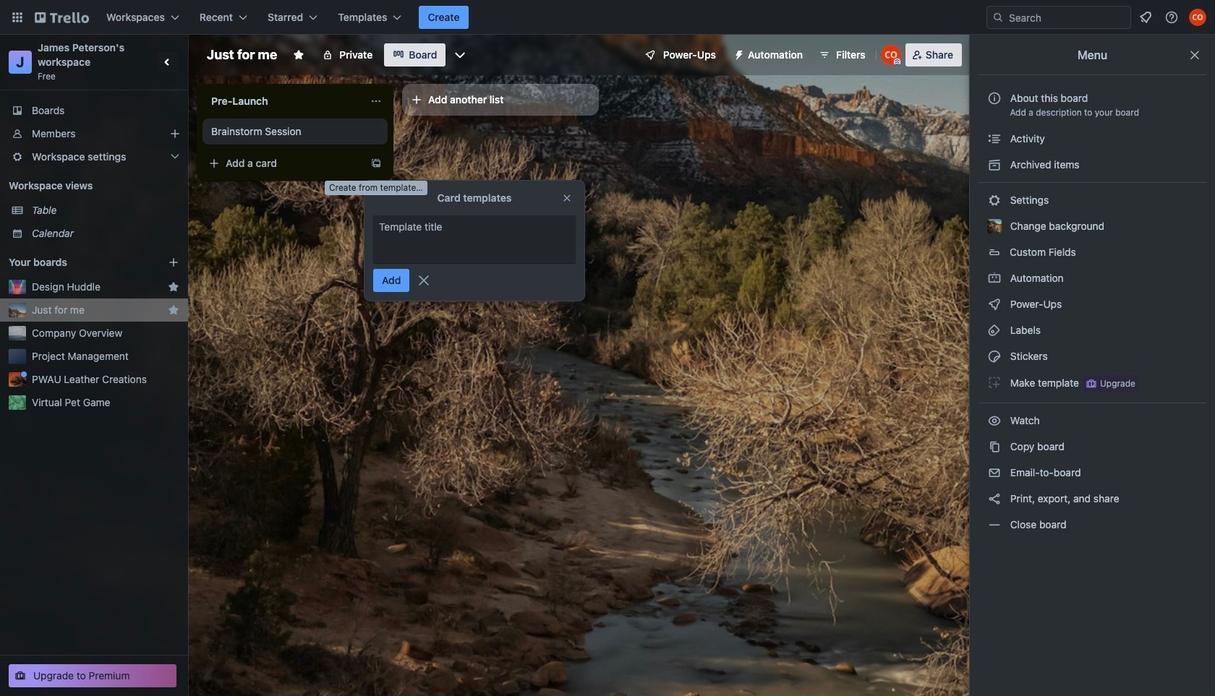 Task type: locate. For each thing, give the bounding box(es) containing it.
close popover image
[[561, 192, 573, 204]]

0 vertical spatial starred icon image
[[168, 281, 179, 293]]

customize views image
[[453, 48, 467, 62]]

2 starred icon image from the top
[[168, 304, 179, 316]]

0 vertical spatial christina overa (christinaovera) image
[[1189, 9, 1206, 26]]

0 notifications image
[[1137, 9, 1154, 26]]

0 horizontal spatial christina overa (christinaovera) image
[[881, 45, 901, 65]]

None text field
[[203, 90, 365, 113]]

tooltip
[[325, 181, 427, 195]]

open information menu image
[[1164, 10, 1179, 25]]

sm image
[[987, 375, 1002, 390], [987, 440, 1002, 454], [987, 466, 1002, 480], [987, 492, 1002, 506], [987, 518, 1002, 532]]

Search field
[[1004, 7, 1130, 27]]

1 sm image from the top
[[987, 375, 1002, 390]]

search image
[[992, 12, 1004, 23]]

3 sm image from the top
[[987, 466, 1002, 480]]

starred icon image
[[168, 281, 179, 293], [168, 304, 179, 316]]

christina overa (christinaovera) image
[[1189, 9, 1206, 26], [881, 45, 901, 65]]

workspace navigation collapse icon image
[[158, 52, 178, 72]]

sm image
[[728, 43, 748, 64], [987, 132, 1002, 146], [987, 158, 1002, 172], [987, 193, 1002, 208], [987, 271, 1002, 286], [987, 297, 1002, 312], [987, 323, 1002, 338], [987, 349, 1002, 364], [987, 414, 1002, 428]]

1 vertical spatial starred icon image
[[168, 304, 179, 316]]

2 sm image from the top
[[987, 440, 1002, 454]]

Template title text field
[[379, 220, 570, 259]]

Board name text field
[[200, 43, 284, 67]]



Task type: vqa. For each thing, say whether or not it's contained in the screenshot.
Video to the top
no



Task type: describe. For each thing, give the bounding box(es) containing it.
primary element
[[0, 0, 1215, 35]]

4 sm image from the top
[[987, 492, 1002, 506]]

1 horizontal spatial christina overa (christinaovera) image
[[1189, 9, 1206, 26]]

back to home image
[[35, 6, 89, 29]]

your boards with 6 items element
[[9, 254, 146, 271]]

this member is an admin of this board. image
[[894, 59, 900, 65]]

create from template… image
[[370, 158, 382, 169]]

add board image
[[168, 257, 179, 268]]

1 vertical spatial christina overa (christinaovera) image
[[881, 45, 901, 65]]

star or unstar board image
[[293, 49, 305, 61]]

5 sm image from the top
[[987, 518, 1002, 532]]

1 starred icon image from the top
[[168, 281, 179, 293]]



